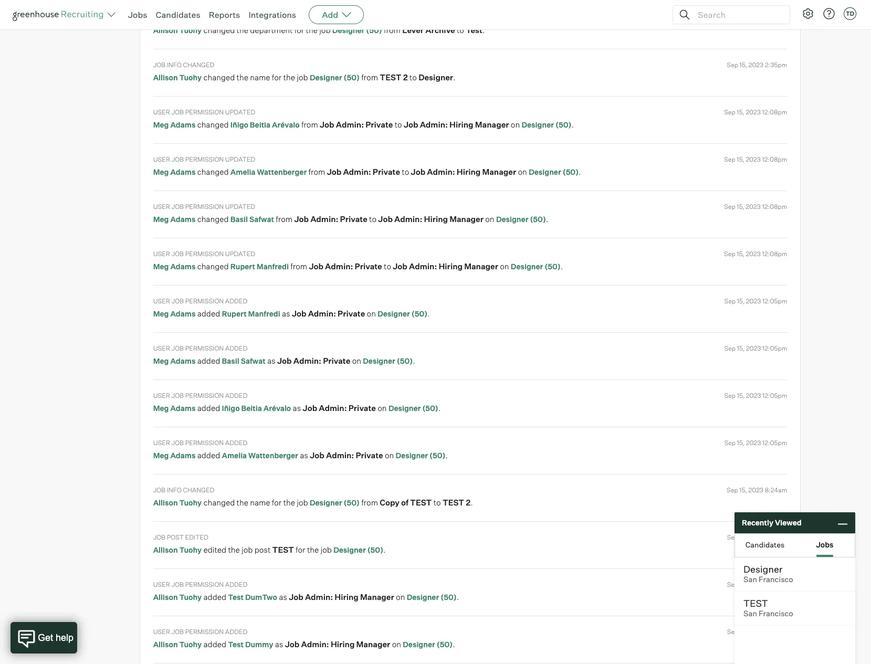 Task type: describe. For each thing, give the bounding box(es) containing it.
beitia for changed
[[250, 120, 271, 129]]

rupert manfredi link for changed
[[231, 262, 289, 271]]

(50) inside sep 15, 2023 8:23am allison tuohy added test dumtwo as job admin: hiring manager on designer (50) .
[[441, 593, 457, 602]]

job for sep 15, 2023 8:23am allison tuohy added test dumtwo as job admin: hiring manager on designer (50) .
[[172, 581, 184, 589]]

job inside sep 15, 2023 12:05pm meg adams added rupert manfredi as job admin: private on designer (50) .
[[292, 309, 307, 319]]

designer inside sep 15, 2023 2:36pm allison tuohy changed the department for the job designer (50) from lever archive to test .
[[333, 26, 365, 35]]

changed for sep 15, 2023 8:24am allison tuohy changed the name for the job designer (50) from copy of test to test 2 .
[[204, 498, 235, 508]]

private inside "sep 15, 2023 12:05pm meg adams added iñigo beitia arévalo as job admin: private on designer (50) ."
[[349, 404, 376, 414]]

from inside sep 15, 2023 12:08pm meg adams changed basil safwat from job admin: private to job admin: hiring manager on designer (50) .
[[276, 215, 293, 224]]

sep for sep 15, 2023 12:08pm meg adams changed amelia wattenberger from job admin: private to job admin: hiring manager on designer (50) .
[[725, 155, 736, 163]]

meg adams link for sep 15, 2023 12:05pm meg adams added iñigo beitia arévalo as job admin: private on designer (50) .
[[153, 404, 196, 413]]

meg adams link for sep 15, 2023 12:08pm meg adams changed amelia wattenberger from job admin: private to job admin: hiring manager on designer (50) .
[[153, 168, 196, 177]]

reports
[[209, 9, 240, 20]]

test for sep 15, 2023 8:23am allison tuohy added test dumtwo as job admin: hiring manager on designer (50) .
[[228, 593, 244, 602]]

adams for sep 15, 2023 12:08pm meg adams changed basil safwat from job admin: private to job admin: hiring manager on designer (50) .
[[170, 215, 196, 224]]

sep 15, 2023 12:08pm meg adams changed rupert manfredi from job admin: private to job admin: hiring manager on designer (50) .
[[153, 250, 788, 272]]

candidates inside tab list
[[746, 540, 785, 549]]

meg for sep 15, 2023 12:05pm meg adams added amelia wattenberger as job admin: private on designer (50) .
[[153, 452, 169, 460]]

hiring inside sep 15, 2023 12:08pm meg adams changed basil safwat from job admin: private to job admin: hiring manager on designer (50) .
[[424, 215, 448, 224]]

on inside sep 15, 2023 12:05pm meg adams added amelia wattenberger as job admin: private on designer (50) .
[[385, 451, 394, 461]]

sep for sep 15, 2023 8:23am allison tuohy added test dumtwo as job admin: hiring manager on designer (50) .
[[728, 581, 739, 589]]

8:24am
[[765, 486, 788, 494]]

adams for sep 15, 2023 12:05pm meg adams added basil safwat as job admin: private on designer (50) .
[[170, 357, 196, 366]]

recently viewed
[[743, 519, 802, 528]]

tuohy for sep 15, 2023 8:23am allison tuohy added test dumtwo as job admin: hiring manager on designer (50) .
[[179, 593, 202, 602]]

(50) inside sep 15, 2023 12:05pm meg adams added rupert manfredi as job admin: private on designer (50) .
[[412, 310, 428, 319]]

iñigo for added
[[222, 404, 240, 413]]

san for test
[[744, 610, 758, 619]]

manager inside sep 15, 2023 12:08pm meg adams changed rupert manfredi from job admin: private to job admin: hiring manager on designer (50) .
[[465, 262, 499, 272]]

added for sep 15, 2023 12:05pm meg adams added basil safwat as job admin: private on designer (50) .
[[225, 345, 248, 352]]

designer inside sep 15, 2023 8:23am allison tuohy edited the job post test for the job designer (50) .
[[334, 546, 366, 555]]

job inside sep 15, 2023 12:05pm meg adams added amelia wattenberger as job admin: private on designer (50) .
[[310, 451, 325, 461]]

changed for sep 15, 2023 2:35pm allison tuohy changed the name for the job designer (50) from test 2 to designer .
[[204, 73, 235, 83]]

dumtwo
[[245, 593, 277, 602]]

designer san francisco
[[744, 564, 794, 585]]

added for sep 15, 2023 12:05pm meg adams added iñigo beitia arévalo as job admin: private on designer (50) .
[[225, 392, 248, 400]]

to inside sep 15, 2023 8:24am allison tuohy changed the name for the job designer (50) from copy of test to test 2 .
[[434, 498, 441, 508]]

2023 for sep 15, 2023 12:05pm meg adams added rupert manfredi as job admin: private on designer (50) .
[[747, 297, 762, 305]]

job for sep 15, 2023 8:23am allison tuohy added test dummy as job admin: hiring manager on designer (50) .
[[172, 628, 184, 636]]

add
[[322, 9, 339, 20]]

job inside sep 15, 2023 8:23am allison tuohy added test dumtwo as job admin: hiring manager on designer (50) .
[[289, 593, 304, 603]]

(50) inside sep 15, 2023 12:08pm meg adams changed rupert manfredi from job admin: private to job admin: hiring manager on designer (50) .
[[545, 262, 561, 271]]

hiring inside sep 15, 2023 12:08pm meg adams changed iñigo beitia arévalo from job admin: private to job admin: hiring manager on designer (50) .
[[450, 120, 474, 130]]

meg adams link for sep 15, 2023 12:08pm meg adams changed rupert manfredi from job admin: private to job admin: hiring manager on designer (50) .
[[153, 262, 196, 271]]

hiring inside sep 15, 2023 12:08pm meg adams changed amelia wattenberger from job admin: private to job admin: hiring manager on designer (50) .
[[457, 167, 481, 177]]

12:08pm for sep 15, 2023 12:08pm meg adams changed basil safwat from job admin: private to job admin: hiring manager on designer (50) .
[[763, 203, 788, 211]]

. inside sep 15, 2023 12:08pm meg adams changed rupert manfredi from job admin: private to job admin: hiring manager on designer (50) .
[[561, 262, 563, 272]]

(50) inside sep 15, 2023 12:08pm meg adams changed iñigo beitia arévalo from job admin: private to job admin: hiring manager on designer (50) .
[[556, 120, 572, 129]]

allison for sep 15, 2023 8:23am allison tuohy added test dummy as job admin: hiring manager on designer (50) .
[[153, 641, 178, 650]]

td button
[[844, 7, 857, 20]]

sep 15, 2023 12:08pm meg adams changed iñigo beitia arévalo from job admin: private to job admin: hiring manager on designer (50) .
[[153, 108, 788, 130]]

beitia for added
[[241, 404, 262, 413]]

reports link
[[209, 9, 240, 20]]

. inside sep 15, 2023 12:08pm meg adams changed basil safwat from job admin: private to job admin: hiring manager on designer (50) .
[[546, 215, 549, 224]]

user for sep 15, 2023 12:05pm meg adams added amelia wattenberger as job admin: private on designer (50) .
[[153, 439, 170, 447]]

user job permission updated for sep 15, 2023 12:08pm meg adams changed amelia wattenberger from job admin: private to job admin: hiring manager on designer (50) .
[[153, 155, 256, 163]]

from inside sep 15, 2023 2:36pm allison tuohy changed the department for the job designer (50) from lever archive to test .
[[384, 25, 401, 35]]

15, for sep 15, 2023 12:08pm meg adams changed iñigo beitia arévalo from job admin: private to job admin: hiring manager on designer (50) .
[[737, 108, 745, 116]]

admin: inside sep 15, 2023 12:05pm meg adams added rupert manfredi as job admin: private on designer (50) .
[[308, 309, 336, 319]]

hiring inside sep 15, 2023 8:23am allison tuohy added test dummy as job admin: hiring manager on designer (50) .
[[331, 640, 355, 650]]

allison tuohy link for sep 15, 2023 8:23am allison tuohy edited the job post test for the job designer (50) .
[[153, 546, 202, 555]]

integrations
[[249, 9, 296, 20]]

15, for sep 15, 2023 8:23am allison tuohy edited the job post test for the job designer (50) .
[[740, 534, 748, 542]]

designer inside sep 15, 2023 12:08pm meg adams changed amelia wattenberger from job admin: private to job admin: hiring manager on designer (50) .
[[529, 168, 562, 177]]

sep 15, 2023 12:05pm meg adams added amelia wattenberger as job admin: private on designer (50) .
[[153, 439, 788, 461]]

info for copy of test
[[167, 486, 182, 494]]

. inside sep 15, 2023 12:05pm meg adams added rupert manfredi as job admin: private on designer (50) .
[[428, 309, 430, 319]]

from inside sep 15, 2023 2:35pm allison tuohy changed the name for the job designer (50) from test 2 to designer .
[[362, 73, 378, 83]]

added for sep 15, 2023 8:23am allison tuohy added test dummy as job admin: hiring manager on designer (50) .
[[204, 640, 226, 650]]

amelia wattenberger link for added
[[222, 452, 298, 460]]

. inside "sep 15, 2023 12:05pm meg adams added iñigo beitia arévalo as job admin: private on designer (50) ."
[[439, 404, 441, 414]]

on inside sep 15, 2023 12:08pm meg adams changed iñigo beitia arévalo from job admin: private to job admin: hiring manager on designer (50) .
[[511, 120, 520, 130]]

permission for sep 15, 2023 12:08pm meg adams changed amelia wattenberger from job admin: private to job admin: hiring manager on designer (50) .
[[185, 155, 224, 163]]

test inside sep 15, 2023 2:36pm allison tuohy changed the department for the job designer (50) from lever archive to test .
[[466, 25, 483, 35]]

added for sep 15, 2023 12:05pm meg adams added amelia wattenberger as job admin: private on designer (50) .
[[197, 451, 220, 461]]

12:05pm for sep 15, 2023 12:05pm meg adams added amelia wattenberger as job admin: private on designer (50) .
[[763, 439, 788, 447]]

(50) inside sep 15, 2023 8:24am allison tuohy changed the name for the job designer (50) from copy of test to test 2 .
[[344, 499, 360, 508]]

job inside the sep 15, 2023 12:05pm meg adams added basil safwat as job admin: private on designer (50) .
[[277, 356, 292, 366]]

as for sep 15, 2023 12:05pm meg adams added rupert manfredi as job admin: private on designer (50) .
[[282, 309, 290, 319]]

user for sep 15, 2023 12:08pm meg adams changed iñigo beitia arévalo from job admin: private to job admin: hiring manager on designer (50) .
[[153, 108, 170, 116]]

(50) inside sep 15, 2023 2:35pm allison tuohy changed the name for the job designer (50) from test 2 to designer .
[[344, 73, 360, 82]]

user for sep 15, 2023 8:23am allison tuohy added test dummy as job admin: hiring manager on designer (50) .
[[153, 628, 170, 636]]

adams for sep 15, 2023 12:05pm meg adams added iñigo beitia arévalo as job admin: private on designer (50) .
[[170, 404, 196, 413]]

sep 15, 2023 12:05pm meg adams added iñigo beitia arévalo as job admin: private on designer (50) .
[[153, 392, 788, 414]]

sep 15, 2023 12:08pm meg adams changed amelia wattenberger from job admin: private to job admin: hiring manager on designer (50) .
[[153, 155, 788, 177]]

job post edited
[[153, 534, 209, 542]]

wattenberger for as
[[249, 452, 298, 460]]

2023 for sep 15, 2023 8:23am allison tuohy edited the job post test for the job designer (50) .
[[749, 534, 764, 542]]

sep 15, 2023 8:23am allison tuohy edited the job post test for the job designer (50) .
[[153, 534, 788, 556]]

. inside sep 15, 2023 8:24am allison tuohy changed the name for the job designer (50) from copy of test to test 2 .
[[471, 498, 473, 508]]

meg for sep 15, 2023 12:08pm meg adams changed amelia wattenberger from job admin: private to job admin: hiring manager on designer (50) .
[[153, 168, 169, 177]]

basil safwat link for added
[[222, 357, 266, 366]]

manager inside sep 15, 2023 12:08pm meg adams changed basil safwat from job admin: private to job admin: hiring manager on designer (50) .
[[450, 215, 484, 224]]

for for test 2
[[272, 73, 282, 83]]

tuohy for sep 15, 2023 2:35pm allison tuohy changed the name for the job designer (50) from test 2 to designer .
[[179, 73, 202, 82]]

changed for sep 15, 2023 12:08pm meg adams changed iñigo beitia arévalo from job admin: private to job admin: hiring manager on designer (50) .
[[197, 120, 229, 130]]

test san francisco
[[744, 598, 794, 619]]

meg for sep 15, 2023 12:05pm meg adams added basil safwat as job admin: private on designer (50) .
[[153, 357, 169, 366]]

2023 for sep 15, 2023 8:23am allison tuohy added test dumtwo as job admin: hiring manager on designer (50) .
[[749, 581, 764, 589]]

job inside "sep 15, 2023 12:05pm meg adams added iñigo beitia arévalo as job admin: private on designer (50) ."
[[303, 404, 317, 414]]

permission for sep 15, 2023 12:05pm meg adams added rupert manfredi as job admin: private on designer (50) .
[[185, 297, 224, 305]]

manager inside sep 15, 2023 12:08pm meg adams changed iñigo beitia arévalo from job admin: private to job admin: hiring manager on designer (50) .
[[475, 120, 510, 130]]

test inside sep 15, 2023 2:35pm allison tuohy changed the name for the job designer (50) from test 2 to designer .
[[380, 73, 402, 83]]

td button
[[842, 5, 859, 22]]

sep 15, 2023 12:05pm meg adams added rupert manfredi as job admin: private on designer (50) .
[[153, 297, 788, 319]]

permission for sep 15, 2023 12:08pm meg adams changed basil safwat from job admin: private to job admin: hiring manager on designer (50) .
[[185, 203, 224, 211]]

user job permission updated for sep 15, 2023 12:08pm meg adams changed rupert manfredi from job admin: private to job admin: hiring manager on designer (50) .
[[153, 250, 256, 258]]

. inside sep 15, 2023 8:23am allison tuohy added test dummy as job admin: hiring manager on designer (50) .
[[453, 640, 455, 650]]

admin: inside sep 15, 2023 12:05pm meg adams added amelia wattenberger as job admin: private on designer (50) .
[[326, 451, 354, 461]]

user job permission added for sep 15, 2023 8:23am allison tuohy added test dumtwo as job admin: hiring manager on designer (50) .
[[153, 581, 248, 589]]

. inside sep 15, 2023 2:35pm allison tuohy changed the name for the job designer (50) from test 2 to designer .
[[454, 73, 456, 83]]

job inside sep 15, 2023 8:23am allison tuohy added test dummy as job admin: hiring manager on designer (50) .
[[285, 640, 300, 650]]

from inside sep 15, 2023 12:08pm meg adams changed iñigo beitia arévalo from job admin: private to job admin: hiring manager on designer (50) .
[[302, 120, 318, 130]]

from inside sep 15, 2023 8:24am allison tuohy changed the name for the job designer (50) from copy of test to test 2 .
[[362, 498, 378, 508]]

12:08pm for sep 15, 2023 12:08pm meg adams changed iñigo beitia arévalo from job admin: private to job admin: hiring manager on designer (50) .
[[763, 108, 788, 116]]

copy
[[380, 498, 400, 508]]

private for sep 15, 2023 12:05pm meg adams added amelia wattenberger as job admin: private on designer (50) .
[[356, 451, 383, 461]]

on inside sep 15, 2023 12:05pm meg adams added rupert manfredi as job admin: private on designer (50) .
[[367, 309, 376, 319]]

integrations link
[[249, 9, 296, 20]]

15, for sep 15, 2023 12:05pm meg adams added rupert manfredi as job admin: private on designer (50) .
[[738, 297, 745, 305]]

job for sep 15, 2023 12:08pm meg adams changed amelia wattenberger from job admin: private to job admin: hiring manager on designer (50) .
[[172, 155, 184, 163]]

meg for sep 15, 2023 12:05pm meg adams added rupert manfredi as job admin: private on designer (50) .
[[153, 310, 169, 319]]

designer inside the sep 15, 2023 12:05pm meg adams added basil safwat as job admin: private on designer (50) .
[[363, 357, 396, 366]]

jobs inside tab list
[[817, 540, 834, 549]]

add button
[[309, 5, 364, 24]]

2:36pm
[[765, 13, 788, 21]]

2 inside sep 15, 2023 8:24am allison tuohy changed the name for the job designer (50) from copy of test to test 2 .
[[466, 498, 471, 508]]

private inside sep 15, 2023 12:08pm meg adams changed iñigo beitia arévalo from job admin: private to job admin: hiring manager on designer (50) .
[[366, 120, 393, 130]]

sep 15, 2023 2:35pm allison tuohy changed the name for the job designer (50) from test 2 to designer .
[[153, 61, 788, 83]]

test inside sep 15, 2023 8:23am allison tuohy edited the job post test for the job designer (50) .
[[273, 546, 294, 556]]

. inside sep 15, 2023 12:08pm meg adams changed amelia wattenberger from job admin: private to job admin: hiring manager on designer (50) .
[[579, 167, 581, 177]]

for inside sep 15, 2023 8:23am allison tuohy edited the job post test for the job designer (50) .
[[296, 546, 306, 556]]

adams for sep 15, 2023 12:08pm meg adams changed rupert manfredi from job admin: private to job admin: hiring manager on designer (50) .
[[170, 262, 196, 271]]

designer inside sep 15, 2023 12:08pm meg adams changed iñigo beitia arévalo from job admin: private to job admin: hiring manager on designer (50) .
[[522, 120, 554, 129]]

greenhouse recruiting image
[[13, 8, 107, 21]]

permission for sep 15, 2023 12:05pm meg adams added basil safwat as job admin: private on designer (50) .
[[185, 345, 224, 352]]

to inside sep 15, 2023 12:08pm meg adams changed iñigo beitia arévalo from job admin: private to job admin: hiring manager on designer (50) .
[[395, 120, 402, 130]]

sep 15, 2023 8:24am allison tuohy changed the name for the job designer (50) from copy of test to test 2 .
[[153, 486, 788, 508]]

on inside the sep 15, 2023 12:05pm meg adams added basil safwat as job admin: private on designer (50) .
[[352, 356, 362, 366]]

tuohy for sep 15, 2023 2:36pm allison tuohy changed the department for the job designer (50) from lever archive to test .
[[179, 26, 202, 35]]

on inside sep 15, 2023 12:08pm meg adams changed rupert manfredi from job admin: private to job admin: hiring manager on designer (50) .
[[500, 262, 509, 272]]

sep for sep 15, 2023 8:23am allison tuohy added test dummy as job admin: hiring manager on designer (50) .
[[728, 628, 739, 636]]

meg for sep 15, 2023 12:08pm meg adams changed basil safwat from job admin: private to job admin: hiring manager on designer (50) .
[[153, 215, 169, 224]]

name for copy of test
[[250, 498, 270, 508]]

sep 15, 2023 12:05pm meg adams added basil safwat as job admin: private on designer (50) .
[[153, 345, 788, 366]]

amelia wattenberger link for changed
[[231, 168, 307, 177]]

(50) inside sep 15, 2023 12:08pm meg adams changed amelia wattenberger from job admin: private to job admin: hiring manager on designer (50) .
[[563, 168, 579, 177]]

for for lever archive
[[295, 25, 304, 35]]

test for sep 15, 2023 8:23am allison tuohy added test dummy as job admin: hiring manager on designer (50) .
[[228, 641, 244, 650]]

on inside sep 15, 2023 12:08pm meg adams changed basil safwat from job admin: private to job admin: hiring manager on designer (50) .
[[486, 215, 495, 224]]

. inside sep 15, 2023 8:23am allison tuohy added test dumtwo as job admin: hiring manager on designer (50) .
[[457, 593, 459, 603]]

to inside sep 15, 2023 2:36pm allison tuohy changed the department for the job designer (50) from lever archive to test .
[[457, 25, 464, 35]]

(50) inside the sep 15, 2023 12:05pm meg adams added basil safwat as job admin: private on designer (50) .
[[397, 357, 413, 366]]

user job permission updated for sep 15, 2023 12:08pm meg adams changed iñigo beitia arévalo from job admin: private to job admin: hiring manager on designer (50) .
[[153, 108, 256, 116]]

(50) inside "sep 15, 2023 12:05pm meg adams added iñigo beitia arévalo as job admin: private on designer (50) ."
[[423, 404, 439, 413]]

designer inside sep 15, 2023 12:08pm meg adams changed basil safwat from job admin: private to job admin: hiring manager on designer (50) .
[[497, 215, 529, 224]]

department
[[250, 25, 293, 35]]

allison tuohy link for sep 15, 2023 8:23am allison tuohy added test dumtwo as job admin: hiring manager on designer (50) .
[[153, 593, 202, 602]]

(50) inside sep 15, 2023 12:05pm meg adams added amelia wattenberger as job admin: private on designer (50) .
[[430, 452, 446, 460]]

meg for sep 15, 2023 12:08pm meg adams changed iñigo beitia arévalo from job admin: private to job admin: hiring manager on designer (50) .
[[153, 120, 169, 129]]

changed for sep 15, 2023 12:08pm meg adams changed rupert manfredi from job admin: private to job admin: hiring manager on designer (50) .
[[197, 262, 229, 272]]

to inside sep 15, 2023 2:35pm allison tuohy changed the name for the job designer (50) from test 2 to designer .
[[410, 73, 417, 83]]

iñigo for changed
[[231, 120, 249, 129]]

san for designer
[[744, 575, 758, 585]]

to inside sep 15, 2023 12:08pm meg adams changed amelia wattenberger from job admin: private to job admin: hiring manager on designer (50) .
[[402, 167, 410, 177]]

(50) inside sep 15, 2023 8:23am allison tuohy edited the job post test for the job designer (50) .
[[368, 546, 384, 555]]

private for sep 15, 2023 12:08pm meg adams changed amelia wattenberger from job admin: private to job admin: hiring manager on designer (50) .
[[373, 167, 400, 177]]

user for sep 15, 2023 12:05pm meg adams added rupert manfredi as job admin: private on designer (50) .
[[153, 297, 170, 305]]

sep 15, 2023 2:36pm allison tuohy changed the department for the job designer (50) from lever archive to test .
[[153, 13, 788, 35]]

designer inside sep 15, 2023 8:23am allison tuohy added test dummy as job admin: hiring manager on designer (50) .
[[403, 641, 436, 650]]

meg for sep 15, 2023 12:05pm meg adams added iñigo beitia arévalo as job admin: private on designer (50) .
[[153, 404, 169, 413]]

on inside sep 15, 2023 8:23am allison tuohy added test dumtwo as job admin: hiring manager on designer (50) .
[[396, 593, 405, 603]]

manager inside sep 15, 2023 8:23am allison tuohy added test dummy as job admin: hiring manager on designer (50) .
[[357, 640, 391, 650]]

designer inside sep 15, 2023 8:24am allison tuohy changed the name for the job designer (50) from copy of test to test 2 .
[[310, 499, 342, 508]]

manfredi for from
[[257, 262, 289, 271]]

dummy
[[245, 641, 273, 650]]

Search text field
[[696, 7, 781, 22]]

basil for changed
[[231, 215, 248, 224]]

0 vertical spatial jobs
[[128, 9, 147, 20]]

on inside sep 15, 2023 8:23am allison tuohy added test dummy as job admin: hiring manager on designer (50) .
[[392, 640, 401, 650]]

admin: inside the sep 15, 2023 12:05pm meg adams added basil safwat as job admin: private on designer (50) .
[[294, 356, 322, 366]]

hiring inside sep 15, 2023 8:23am allison tuohy added test dumtwo as job admin: hiring manager on designer (50) .
[[335, 593, 359, 603]]

basil for added
[[222, 357, 240, 366]]

(50) inside sep 15, 2023 2:36pm allison tuohy changed the department for the job designer (50) from lever archive to test .
[[366, 26, 382, 35]]



Task type: locate. For each thing, give the bounding box(es) containing it.
1 vertical spatial test
[[228, 593, 244, 602]]

1 vertical spatial candidates
[[746, 540, 785, 549]]

1 horizontal spatial candidates
[[746, 540, 785, 549]]

3 user job permission added from the top
[[153, 392, 248, 400]]

2 san from the top
[[744, 610, 758, 619]]

designer inside sep 15, 2023 12:05pm meg adams added amelia wattenberger as job admin: private on designer (50) .
[[396, 452, 428, 460]]

sep 15, 2023 8:23am allison tuohy added test dumtwo as job admin: hiring manager on designer (50) .
[[153, 581, 788, 603]]

15, inside sep 15, 2023 8:23am allison tuohy edited the job post test for the job designer (50) .
[[740, 534, 748, 542]]

test dummy link
[[228, 641, 273, 650]]

8 permission from the top
[[185, 439, 224, 447]]

0 horizontal spatial 2
[[403, 73, 408, 83]]

2023 for sep 15, 2023 8:24am allison tuohy changed the name for the job designer (50) from copy of test to test 2 .
[[749, 486, 764, 494]]

0 vertical spatial rupert
[[231, 262, 255, 271]]

. inside sep 15, 2023 12:05pm meg adams added amelia wattenberger as job admin: private on designer (50) .
[[446, 451, 448, 461]]

1 12:08pm from the top
[[763, 108, 788, 116]]

4 user job permission updated from the top
[[153, 250, 256, 258]]

3 user job permission updated from the top
[[153, 203, 256, 211]]

5 tuohy from the top
[[179, 593, 202, 602]]

5 user from the top
[[153, 297, 170, 305]]

sep inside sep 15, 2023 12:08pm meg adams changed rupert manfredi from job admin: private to job admin: hiring manager on designer (50) .
[[725, 250, 736, 258]]

2 added from the top
[[225, 345, 248, 352]]

2023 for sep 15, 2023 2:36pm allison tuohy changed the department for the job designer (50) from lever archive to test .
[[749, 13, 764, 21]]

1 vertical spatial safwat
[[241, 357, 266, 366]]

test left dumtwo
[[228, 593, 244, 602]]

3 allison from the top
[[153, 499, 178, 508]]

archive
[[426, 25, 455, 35]]

1 vertical spatial 8:23am
[[766, 581, 788, 589]]

5 user job permission added from the top
[[153, 581, 248, 589]]

info right jobs link
[[167, 13, 182, 21]]

allison tuohy link for sep 15, 2023 8:24am allison tuohy changed the name for the job designer (50) from copy of test to test 2 .
[[153, 499, 202, 508]]

sep inside sep 15, 2023 2:35pm allison tuohy changed the name for the job designer (50) from test 2 to designer .
[[727, 61, 739, 69]]

candidates
[[156, 9, 201, 20], [746, 540, 785, 549]]

3 adams from the top
[[170, 215, 196, 224]]

1 info from the top
[[167, 13, 182, 21]]

2
[[403, 73, 408, 83], [466, 498, 471, 508]]

changed for lever archive
[[183, 13, 215, 21]]

5 meg adams link from the top
[[153, 310, 196, 319]]

meg inside the sep 15, 2023 12:05pm meg adams added basil safwat as job admin: private on designer (50) .
[[153, 357, 169, 366]]

sep for sep 15, 2023 12:05pm meg adams added iñigo beitia arévalo as job admin: private on designer (50) .
[[725, 392, 736, 400]]

12:05pm inside "sep 15, 2023 12:05pm meg adams added iñigo beitia arévalo as job admin: private on designer (50) ."
[[763, 392, 788, 400]]

10 user from the top
[[153, 628, 170, 636]]

wattenberger
[[257, 168, 307, 177], [249, 452, 298, 460]]

test inside test san francisco
[[744, 598, 769, 610]]

1 vertical spatial name
[[250, 498, 270, 508]]

2 inside sep 15, 2023 2:35pm allison tuohy changed the name for the job designer (50) from test 2 to designer .
[[403, 73, 408, 83]]

post
[[255, 546, 271, 556]]

2 allison tuohy link from the top
[[153, 73, 202, 82]]

adams for sep 15, 2023 12:05pm meg adams added rupert manfredi as job admin: private on designer (50) .
[[170, 310, 196, 319]]

2023
[[749, 13, 764, 21], [749, 61, 764, 69], [746, 108, 761, 116], [746, 155, 761, 163], [746, 203, 761, 211], [746, 250, 761, 258], [747, 297, 762, 305], [747, 345, 762, 352], [747, 392, 762, 400], [747, 439, 762, 447], [749, 486, 764, 494], [749, 534, 764, 542], [749, 581, 764, 589], [749, 628, 764, 636]]

rupert manfredi link
[[231, 262, 289, 271], [222, 310, 280, 319]]

15, for sep 15, 2023 12:05pm meg adams added amelia wattenberger as job admin: private on designer (50) .
[[738, 439, 745, 447]]

6 added from the top
[[225, 628, 248, 636]]

2 changed from the top
[[183, 61, 215, 69]]

sep for sep 15, 2023 2:36pm allison tuohy changed the department for the job designer (50) from lever archive to test .
[[727, 13, 739, 21]]

changed inside sep 15, 2023 2:35pm allison tuohy changed the name for the job designer (50) from test 2 to designer .
[[204, 73, 235, 83]]

sep for sep 15, 2023 12:05pm meg adams added basil safwat as job admin: private on designer (50) .
[[725, 345, 736, 352]]

12:08pm for sep 15, 2023 12:08pm meg adams changed rupert manfredi from job admin: private to job admin: hiring manager on designer (50) .
[[763, 250, 788, 258]]

sep for sep 15, 2023 8:23am allison tuohy edited the job post test for the job designer (50) .
[[728, 534, 739, 542]]

user for sep 15, 2023 12:08pm meg adams changed rupert manfredi from job admin: private to job admin: hiring manager on designer (50) .
[[153, 250, 170, 258]]

0 vertical spatial basil safwat link
[[231, 215, 274, 224]]

changed for copy of test
[[183, 486, 215, 494]]

1 permission from the top
[[185, 108, 224, 116]]

lever
[[403, 25, 424, 35]]

4 allison from the top
[[153, 546, 178, 555]]

1 allison tuohy link from the top
[[153, 26, 202, 35]]

safwat
[[250, 215, 274, 224], [241, 357, 266, 366]]

manfredi inside sep 15, 2023 12:05pm meg adams added rupert manfredi as job admin: private on designer (50) .
[[248, 310, 280, 319]]

15, for sep 15, 2023 2:35pm allison tuohy changed the name for the job designer (50) from test 2 to designer .
[[740, 61, 748, 69]]

1 vertical spatial san
[[744, 610, 758, 619]]

1 vertical spatial amelia wattenberger link
[[222, 452, 298, 460]]

meg
[[153, 120, 169, 129], [153, 168, 169, 177], [153, 215, 169, 224], [153, 262, 169, 271], [153, 310, 169, 319], [153, 357, 169, 366], [153, 404, 169, 413], [153, 452, 169, 460]]

allison inside sep 15, 2023 2:36pm allison tuohy changed the department for the job designer (50) from lever archive to test .
[[153, 26, 178, 35]]

1 updated from the top
[[225, 108, 256, 116]]

2 user job permission added from the top
[[153, 345, 248, 352]]

added for sep 15, 2023 8:23am allison tuohy added test dumtwo as job admin: hiring manager on designer (50) .
[[225, 581, 248, 589]]

basil safwat link for changed
[[231, 215, 274, 224]]

15, inside sep 15, 2023 12:08pm meg adams changed amelia wattenberger from job admin: private to job admin: hiring manager on designer (50) .
[[737, 155, 745, 163]]

hiring
[[450, 120, 474, 130], [457, 167, 481, 177], [424, 215, 448, 224], [439, 262, 463, 272], [335, 593, 359, 603], [331, 640, 355, 650]]

designer inside sep 15, 2023 12:08pm meg adams changed rupert manfredi from job admin: private to job admin: hiring manager on designer (50) .
[[511, 262, 544, 271]]

basil
[[231, 215, 248, 224], [222, 357, 240, 366]]

iñigo beitia arévalo link
[[231, 120, 300, 129], [222, 404, 291, 413]]

15, inside "sep 15, 2023 12:05pm meg adams added iñigo beitia arévalo as job admin: private on designer (50) ."
[[738, 392, 745, 400]]

arévalo for as
[[264, 404, 291, 413]]

4 allison tuohy link from the top
[[153, 546, 202, 555]]

1 vertical spatial 2
[[466, 498, 471, 508]]

5 added from the top
[[225, 581, 248, 589]]

1 12:05pm from the top
[[763, 297, 788, 305]]

adams inside "sep 15, 2023 12:05pm meg adams added iñigo beitia arévalo as job admin: private on designer (50) ."
[[170, 404, 196, 413]]

on
[[511, 120, 520, 130], [518, 167, 528, 177], [486, 215, 495, 224], [500, 262, 509, 272], [367, 309, 376, 319], [352, 356, 362, 366], [378, 404, 387, 414], [385, 451, 394, 461], [396, 593, 405, 603], [392, 640, 401, 650]]

on inside sep 15, 2023 12:08pm meg adams changed amelia wattenberger from job admin: private to job admin: hiring manager on designer (50) .
[[518, 167, 528, 177]]

2 8:23am from the top
[[766, 581, 788, 589]]

1 vertical spatial francisco
[[759, 610, 794, 619]]

2 permission from the top
[[185, 155, 224, 163]]

8 meg from the top
[[153, 452, 169, 460]]

name for test 2
[[250, 73, 270, 83]]

post
[[167, 534, 184, 542]]

1 user from the top
[[153, 108, 170, 116]]

tab list
[[736, 534, 856, 558]]

added for sep 15, 2023 8:23am allison tuohy added test dumtwo as job admin: hiring manager on designer (50) .
[[204, 593, 226, 603]]

tuohy inside sep 15, 2023 8:23am allison tuohy added test dumtwo as job admin: hiring manager on designer (50) .
[[179, 593, 202, 602]]

2023 for sep 15, 2023 12:08pm meg adams changed rupert manfredi from job admin: private to job admin: hiring manager on designer (50) .
[[746, 250, 761, 258]]

0 vertical spatial rupert manfredi link
[[231, 262, 289, 271]]

added for sep 15, 2023 8:23am allison tuohy added test dummy as job admin: hiring manager on designer (50) .
[[225, 628, 248, 636]]

as for sep 15, 2023 12:05pm meg adams added amelia wattenberger as job admin: private on designer (50) .
[[300, 451, 308, 461]]

test
[[466, 25, 483, 35], [228, 593, 244, 602], [228, 641, 244, 650]]

private inside sep 15, 2023 12:08pm meg adams changed basil safwat from job admin: private to job admin: hiring manager on designer (50) .
[[340, 215, 368, 224]]

name down department
[[250, 73, 270, 83]]

1 vertical spatial changed
[[183, 61, 215, 69]]

test right archive
[[466, 25, 483, 35]]

job inside sep 15, 2023 8:24am allison tuohy changed the name for the job designer (50) from copy of test to test 2 .
[[297, 498, 308, 508]]

7 meg adams link from the top
[[153, 404, 196, 413]]

allison inside sep 15, 2023 8:23am allison tuohy added test dumtwo as job admin: hiring manager on designer (50) .
[[153, 593, 178, 602]]

1 vertical spatial manfredi
[[248, 310, 280, 319]]

iñigo
[[231, 120, 249, 129], [222, 404, 240, 413]]

allison
[[153, 26, 178, 35], [153, 73, 178, 82], [153, 499, 178, 508], [153, 546, 178, 555], [153, 593, 178, 602], [153, 641, 178, 650]]

the
[[237, 25, 249, 35], [306, 25, 318, 35], [237, 73, 249, 83], [284, 73, 295, 83], [237, 498, 249, 508], [284, 498, 295, 508], [228, 546, 240, 556], [307, 546, 319, 556]]

rupert
[[231, 262, 255, 271], [222, 310, 247, 319]]

1 san from the top
[[744, 575, 758, 585]]

5 adams from the top
[[170, 310, 196, 319]]

6 adams from the top
[[170, 357, 196, 366]]

job for sep 15, 2023 12:05pm meg adams added amelia wattenberger as job admin: private on designer (50) .
[[172, 439, 184, 447]]

beitia
[[250, 120, 271, 129], [241, 404, 262, 413]]

user job permission added for sep 15, 2023 12:05pm meg adams added iñigo beitia arévalo as job admin: private on designer (50) .
[[153, 392, 248, 400]]

. inside sep 15, 2023 12:08pm meg adams changed iñigo beitia arévalo from job admin: private to job admin: hiring manager on designer (50) .
[[572, 120, 574, 130]]

recently
[[743, 519, 774, 528]]

basil inside sep 15, 2023 12:08pm meg adams changed basil safwat from job admin: private to job admin: hiring manager on designer (50) .
[[231, 215, 248, 224]]

1 vertical spatial iñigo
[[222, 404, 240, 413]]

12:05pm for sep 15, 2023 12:05pm meg adams added iñigo beitia arévalo as job admin: private on designer (50) .
[[763, 392, 788, 400]]

2:35pm
[[766, 61, 788, 69]]

tuohy inside sep 15, 2023 8:23am allison tuohy edited the job post test for the job designer (50) .
[[179, 546, 202, 555]]

updated for sep 15, 2023 12:08pm meg adams changed rupert manfredi from job admin: private to job admin: hiring manager on designer (50) .
[[225, 250, 256, 258]]

0 vertical spatial manfredi
[[257, 262, 289, 271]]

francisco down the designer san francisco
[[759, 610, 794, 619]]

3 added from the top
[[225, 392, 248, 400]]

sep inside sep 15, 2023 12:08pm meg adams changed amelia wattenberger from job admin: private to job admin: hiring manager on designer (50) .
[[725, 155, 736, 163]]

0 vertical spatial basil
[[231, 215, 248, 224]]

hiring inside sep 15, 2023 12:08pm meg adams changed rupert manfredi from job admin: private to job admin: hiring manager on designer (50) .
[[439, 262, 463, 272]]

2023 for sep 15, 2023 8:23am allison tuohy added test dummy as job admin: hiring manager on designer (50) .
[[749, 628, 764, 636]]

1 allison from the top
[[153, 26, 178, 35]]

2 user from the top
[[153, 155, 170, 163]]

3 meg adams link from the top
[[153, 215, 196, 224]]

user job permission added
[[153, 297, 248, 305], [153, 345, 248, 352], [153, 392, 248, 400], [153, 439, 248, 447], [153, 581, 248, 589], [153, 628, 248, 636]]

0 vertical spatial info
[[167, 13, 182, 21]]

8:23am down recently viewed
[[766, 534, 788, 542]]

1 vertical spatial rupert
[[222, 310, 247, 319]]

user job permission updated
[[153, 108, 256, 116], [153, 155, 256, 163], [153, 203, 256, 211], [153, 250, 256, 258]]

2 vertical spatial changed
[[183, 486, 215, 494]]

from inside sep 15, 2023 12:08pm meg adams changed rupert manfredi from job admin: private to job admin: hiring manager on designer (50) .
[[291, 262, 307, 272]]

0 horizontal spatial jobs
[[128, 9, 147, 20]]

sep inside sep 15, 2023 12:08pm meg adams changed basil safwat from job admin: private to job admin: hiring manager on designer (50) .
[[725, 203, 736, 211]]

4 adams from the top
[[170, 262, 196, 271]]

3 info from the top
[[167, 486, 182, 494]]

updated for sep 15, 2023 12:08pm meg adams changed basil safwat from job admin: private to job admin: hiring manager on designer (50) .
[[225, 203, 256, 211]]

san
[[744, 575, 758, 585], [744, 610, 758, 619]]

jobs link
[[128, 9, 147, 20]]

sep for sep 15, 2023 12:08pm meg adams changed rupert manfredi from job admin: private to job admin: hiring manager on designer (50) .
[[725, 250, 736, 258]]

job info changed right jobs link
[[153, 13, 215, 21]]

job info changed up job post edited
[[153, 486, 215, 494]]

sep inside the sep 15, 2023 12:05pm meg adams added basil safwat as job admin: private on designer (50) .
[[725, 345, 736, 352]]

private for sep 15, 2023 12:05pm meg adams added rupert manfredi as job admin: private on designer (50) .
[[338, 309, 365, 319]]

added for sep 15, 2023 12:05pm meg adams added iñigo beitia arévalo as job admin: private on designer (50) .
[[197, 404, 220, 414]]

tab list containing candidates
[[736, 534, 856, 558]]

sep 15, 2023 8:23am allison tuohy added test dummy as job admin: hiring manager on designer (50) .
[[153, 628, 788, 650]]

meg adams link for sep 15, 2023 12:08pm meg adams changed iñigo beitia arévalo from job admin: private to job admin: hiring manager on designer (50) .
[[153, 120, 196, 129]]

candidates right jobs link
[[156, 9, 201, 20]]

iñigo inside "sep 15, 2023 12:05pm meg adams added iñigo beitia arévalo as job admin: private on designer (50) ."
[[222, 404, 240, 413]]

0 vertical spatial changed
[[183, 13, 215, 21]]

8:23am down test san francisco
[[766, 628, 788, 636]]

4 meg adams link from the top
[[153, 262, 196, 271]]

1 job info changed from the top
[[153, 13, 215, 21]]

(50)
[[366, 26, 382, 35], [344, 73, 360, 82], [556, 120, 572, 129], [563, 168, 579, 177], [530, 215, 546, 224], [545, 262, 561, 271], [412, 310, 428, 319], [397, 357, 413, 366], [423, 404, 439, 413], [430, 452, 446, 460], [344, 499, 360, 508], [368, 546, 384, 555], [441, 593, 457, 602], [437, 641, 453, 650]]

job
[[320, 120, 335, 130], [404, 120, 419, 130], [327, 167, 342, 177], [411, 167, 426, 177], [295, 215, 309, 224], [379, 215, 393, 224], [309, 262, 324, 272], [393, 262, 408, 272], [292, 309, 307, 319], [277, 356, 292, 366], [303, 404, 317, 414], [310, 451, 325, 461], [289, 593, 304, 603], [285, 640, 300, 650]]

0 vertical spatial job info changed
[[153, 13, 215, 21]]

1 vertical spatial jobs
[[817, 540, 834, 549]]

3 updated from the top
[[225, 203, 256, 211]]

job info changed
[[153, 13, 215, 21], [153, 61, 215, 69], [153, 486, 215, 494]]

wattenberger inside sep 15, 2023 12:08pm meg adams changed amelia wattenberger from job admin: private to job admin: hiring manager on designer (50) .
[[257, 168, 307, 177]]

added
[[197, 309, 220, 319], [197, 356, 220, 366], [197, 404, 220, 414], [197, 451, 220, 461], [204, 593, 226, 603], [204, 640, 226, 650]]

for inside sep 15, 2023 2:35pm allison tuohy changed the name for the job designer (50) from test 2 to designer .
[[272, 73, 282, 83]]

4 added from the top
[[225, 439, 248, 447]]

3 changed from the top
[[183, 486, 215, 494]]

changed
[[204, 25, 235, 35], [204, 73, 235, 83], [197, 120, 229, 130], [197, 167, 229, 177], [197, 215, 229, 224], [197, 262, 229, 272], [204, 498, 235, 508]]

3 12:05pm from the top
[[763, 392, 788, 400]]

3 allison tuohy link from the top
[[153, 499, 202, 508]]

sep for sep 15, 2023 12:08pm meg adams changed iñigo beitia arévalo from job admin: private to job admin: hiring manager on designer (50) .
[[725, 108, 736, 116]]

3 tuohy from the top
[[179, 499, 202, 508]]

test dumtwo link
[[228, 593, 277, 602]]

admin: inside sep 15, 2023 8:23am allison tuohy added test dumtwo as job admin: hiring manager on designer (50) .
[[305, 593, 333, 603]]

basil inside the sep 15, 2023 12:05pm meg adams added basil safwat as job admin: private on designer (50) .
[[222, 357, 240, 366]]

test
[[380, 73, 402, 83], [410, 498, 432, 508], [443, 498, 465, 508], [273, 546, 294, 556], [744, 598, 769, 610]]

job info changed down candidates link
[[153, 61, 215, 69]]

edited
[[185, 534, 209, 542]]

sep inside sep 15, 2023 12:08pm meg adams changed iñigo beitia arévalo from job admin: private to job admin: hiring manager on designer (50) .
[[725, 108, 736, 116]]

1 changed from the top
[[183, 13, 215, 21]]

changed for sep 15, 2023 12:08pm meg adams changed amelia wattenberger from job admin: private to job admin: hiring manager on designer (50) .
[[197, 167, 229, 177]]

10 permission from the top
[[185, 628, 224, 636]]

allison tuohy link
[[153, 26, 202, 35], [153, 73, 202, 82], [153, 499, 202, 508], [153, 546, 202, 555], [153, 593, 202, 602], [153, 641, 202, 650]]

15, for sep 15, 2023 12:08pm meg adams changed amelia wattenberger from job admin: private to job admin: hiring manager on designer (50) .
[[737, 155, 745, 163]]

permission for sep 15, 2023 8:23am allison tuohy added test dummy as job admin: hiring manager on designer (50) .
[[185, 628, 224, 636]]

1 vertical spatial beitia
[[241, 404, 262, 413]]

changed
[[183, 13, 215, 21], [183, 61, 215, 69], [183, 486, 215, 494]]

user for sep 15, 2023 12:05pm meg adams added basil safwat as job admin: private on designer (50) .
[[153, 345, 170, 352]]

0 horizontal spatial candidates
[[156, 9, 201, 20]]

private
[[366, 120, 393, 130], [373, 167, 400, 177], [340, 215, 368, 224], [355, 262, 382, 272], [338, 309, 365, 319], [323, 356, 351, 366], [349, 404, 376, 414], [356, 451, 383, 461]]

as inside sep 15, 2023 12:05pm meg adams added amelia wattenberger as job admin: private on designer (50) .
[[300, 451, 308, 461]]

allison inside sep 15, 2023 8:23am allison tuohy added test dummy as job admin: hiring manager on designer (50) .
[[153, 641, 178, 650]]

as for sep 15, 2023 12:05pm meg adams added basil safwat as job admin: private on designer (50) .
[[267, 356, 276, 366]]

manager inside sep 15, 2023 12:08pm meg adams changed amelia wattenberger from job admin: private to job admin: hiring manager on designer (50) .
[[483, 167, 517, 177]]

4 tuohy from the top
[[179, 546, 202, 555]]

job
[[320, 25, 331, 35], [297, 73, 308, 83], [297, 498, 308, 508], [242, 546, 253, 556], [321, 546, 332, 556]]

6 meg adams link from the top
[[153, 357, 196, 366]]

1 8:23am from the top
[[766, 534, 788, 542]]

0 vertical spatial name
[[250, 73, 270, 83]]

designer inside sep 15, 2023 8:23am allison tuohy added test dumtwo as job admin: hiring manager on designer (50) .
[[407, 593, 439, 602]]

san down the designer san francisco
[[744, 610, 758, 619]]

6 meg from the top
[[153, 357, 169, 366]]

2 job info changed from the top
[[153, 61, 215, 69]]

6 user from the top
[[153, 345, 170, 352]]

8 meg adams link from the top
[[153, 452, 196, 460]]

15, for sep 15, 2023 12:08pm meg adams changed basil safwat from job admin: private to job admin: hiring manager on designer (50) .
[[737, 203, 745, 211]]

on inside "sep 15, 2023 12:05pm meg adams added iñigo beitia arévalo as job admin: private on designer (50) ."
[[378, 404, 387, 414]]

4 updated from the top
[[225, 250, 256, 258]]

to inside sep 15, 2023 12:08pm meg adams changed rupert manfredi from job admin: private to job admin: hiring manager on designer (50) .
[[384, 262, 391, 272]]

3 8:23am from the top
[[766, 628, 788, 636]]

5 permission from the top
[[185, 297, 224, 305]]

1 vertical spatial rupert manfredi link
[[222, 310, 280, 319]]

for
[[295, 25, 304, 35], [272, 73, 282, 83], [272, 498, 282, 508], [296, 546, 306, 556]]

1 vertical spatial iñigo beitia arévalo link
[[222, 404, 291, 413]]

as for sep 15, 2023 8:23am allison tuohy added test dumtwo as job admin: hiring manager on designer (50) .
[[279, 593, 287, 603]]

private for sep 15, 2023 12:08pm meg adams changed basil safwat from job admin: private to job admin: hiring manager on designer (50) .
[[340, 215, 368, 224]]

beitia inside "sep 15, 2023 12:05pm meg adams added iñigo beitia arévalo as job admin: private on designer (50) ."
[[241, 404, 262, 413]]

1 user job permission added from the top
[[153, 297, 248, 305]]

updated for sep 15, 2023 12:08pm meg adams changed amelia wattenberger from job admin: private to job admin: hiring manager on designer (50) .
[[225, 155, 256, 163]]

candidates down recently viewed
[[746, 540, 785, 549]]

0 vertical spatial candidates
[[156, 9, 201, 20]]

amelia
[[231, 168, 256, 177], [222, 452, 247, 460]]

updated
[[225, 108, 256, 116], [225, 155, 256, 163], [225, 203, 256, 211], [225, 250, 256, 258]]

(50) inside sep 15, 2023 8:23am allison tuohy added test dummy as job admin: hiring manager on designer (50) .
[[437, 641, 453, 650]]

4 meg from the top
[[153, 262, 169, 271]]

2 vertical spatial info
[[167, 486, 182, 494]]

0 vertical spatial san
[[744, 575, 758, 585]]

5 meg from the top
[[153, 310, 169, 319]]

3 permission from the top
[[185, 203, 224, 211]]

0 vertical spatial 2
[[403, 73, 408, 83]]

0 vertical spatial francisco
[[759, 575, 794, 585]]

permission for sep 15, 2023 12:08pm meg adams changed iñigo beitia arévalo from job admin: private to job admin: hiring manager on designer (50) .
[[185, 108, 224, 116]]

2 user job permission updated from the top
[[153, 155, 256, 163]]

manager
[[475, 120, 510, 130], [483, 167, 517, 177], [450, 215, 484, 224], [465, 262, 499, 272], [360, 593, 395, 603], [357, 640, 391, 650]]

san inside the designer san francisco
[[744, 575, 758, 585]]

2023 inside sep 15, 2023 12:05pm meg adams added rupert manfredi as job admin: private on designer (50) .
[[747, 297, 762, 305]]

job for sep 15, 2023 12:05pm meg adams added basil safwat as job admin: private on designer (50) .
[[172, 345, 184, 352]]

1 adams from the top
[[170, 120, 196, 129]]

edited
[[204, 546, 227, 556]]

candidates link
[[156, 9, 201, 20]]

2023 inside sep 15, 2023 12:05pm meg adams added amelia wattenberger as job admin: private on designer (50) .
[[747, 439, 762, 447]]

1 vertical spatial job info changed
[[153, 61, 215, 69]]

1 vertical spatial wattenberger
[[249, 452, 298, 460]]

1 vertical spatial basil safwat link
[[222, 357, 266, 366]]

job for copy of test
[[297, 498, 308, 508]]

added for sep 15, 2023 12:05pm meg adams added amelia wattenberger as job admin: private on designer (50) .
[[225, 439, 248, 447]]

added for sep 15, 2023 12:05pm meg adams added basil safwat as job admin: private on designer (50) .
[[197, 356, 220, 366]]

1 user job permission updated from the top
[[153, 108, 256, 116]]

2 tuohy from the top
[[179, 73, 202, 82]]

8:23am up test san francisco
[[766, 581, 788, 589]]

designer
[[333, 26, 365, 35], [419, 73, 454, 83], [310, 73, 342, 82], [522, 120, 554, 129], [529, 168, 562, 177], [497, 215, 529, 224], [511, 262, 544, 271], [378, 310, 410, 319], [363, 357, 396, 366], [389, 404, 421, 413], [396, 452, 428, 460], [310, 499, 342, 508], [334, 546, 366, 555], [744, 564, 783, 575], [407, 593, 439, 602], [403, 641, 436, 650]]

admin: inside sep 15, 2023 8:23am allison tuohy added test dummy as job admin: hiring manager on designer (50) .
[[301, 640, 329, 650]]

1 vertical spatial basil
[[222, 357, 240, 366]]

2023 for sep 15, 2023 2:35pm allison tuohy changed the name for the job designer (50) from test 2 to designer .
[[749, 61, 764, 69]]

job
[[153, 13, 166, 21], [153, 61, 166, 69], [172, 108, 184, 116], [172, 155, 184, 163], [172, 203, 184, 211], [172, 250, 184, 258], [172, 297, 184, 305], [172, 345, 184, 352], [172, 392, 184, 400], [172, 439, 184, 447], [153, 486, 166, 494], [153, 534, 166, 542], [172, 581, 184, 589], [172, 628, 184, 636]]

as inside "sep 15, 2023 12:05pm meg adams added iñigo beitia arévalo as job admin: private on designer (50) ."
[[293, 404, 301, 414]]

. inside sep 15, 2023 8:23am allison tuohy edited the job post test for the job designer (50) .
[[384, 546, 386, 556]]

to inside sep 15, 2023 12:08pm meg adams changed basil safwat from job admin: private to job admin: hiring manager on designer (50) .
[[369, 215, 377, 224]]

6 tuohy from the top
[[179, 641, 202, 650]]

name up post
[[250, 498, 270, 508]]

as inside sep 15, 2023 8:23am allison tuohy added test dummy as job admin: hiring manager on designer (50) .
[[275, 640, 283, 650]]

0 vertical spatial 8:23am
[[766, 534, 788, 542]]

tuohy for sep 15, 2023 8:23am allison tuohy added test dummy as job admin: hiring manager on designer (50) .
[[179, 641, 202, 650]]

1 added from the top
[[225, 297, 248, 305]]

0 vertical spatial test
[[466, 25, 483, 35]]

. inside sep 15, 2023 2:36pm allison tuohy changed the department for the job designer (50) from lever archive to test .
[[483, 25, 485, 35]]

san up test san francisco
[[744, 575, 758, 585]]

9 permission from the top
[[185, 581, 224, 589]]

15, inside the sep 15, 2023 12:05pm meg adams added basil safwat as job admin: private on designer (50) .
[[738, 345, 745, 352]]

0 vertical spatial amelia
[[231, 168, 256, 177]]

meg adams link
[[153, 120, 196, 129], [153, 168, 196, 177], [153, 215, 196, 224], [153, 262, 196, 271], [153, 310, 196, 319], [153, 357, 196, 366], [153, 404, 196, 413], [153, 452, 196, 460]]

added for sep 15, 2023 12:05pm meg adams added rupert manfredi as job admin: private on designer (50) .
[[197, 309, 220, 319]]

12:08pm
[[763, 108, 788, 116], [763, 155, 788, 163], [763, 203, 788, 211], [763, 250, 788, 258]]

allison for sep 15, 2023 8:23am allison tuohy added test dumtwo as job admin: hiring manager on designer (50) .
[[153, 593, 178, 602]]

2023 inside sep 15, 2023 8:23am allison tuohy added test dumtwo as job admin: hiring manager on designer (50) .
[[749, 581, 764, 589]]

1 horizontal spatial jobs
[[817, 540, 834, 549]]

sep inside sep 15, 2023 2:36pm allison tuohy changed the department for the job designer (50) from lever archive to test .
[[727, 13, 739, 21]]

15, for sep 15, 2023 12:08pm meg adams changed rupert manfredi from job admin: private to job admin: hiring manager on designer (50) .
[[737, 250, 745, 258]]

6 user job permission added from the top
[[153, 628, 248, 636]]

sep for sep 15, 2023 8:24am allison tuohy changed the name for the job designer (50) from copy of test to test 2 .
[[727, 486, 739, 494]]

permission
[[185, 108, 224, 116], [185, 155, 224, 163], [185, 203, 224, 211], [185, 250, 224, 258], [185, 297, 224, 305], [185, 345, 224, 352], [185, 392, 224, 400], [185, 439, 224, 447], [185, 581, 224, 589], [185, 628, 224, 636]]

0 vertical spatial amelia wattenberger link
[[231, 168, 307, 177]]

12:05pm
[[763, 297, 788, 305], [763, 345, 788, 352], [763, 392, 788, 400], [763, 439, 788, 447]]

info
[[167, 13, 182, 21], [167, 61, 182, 69], [167, 486, 182, 494]]

admin:
[[336, 120, 364, 130], [420, 120, 448, 130], [343, 167, 371, 177], [427, 167, 455, 177], [311, 215, 339, 224], [395, 215, 423, 224], [325, 262, 353, 272], [409, 262, 437, 272], [308, 309, 336, 319], [294, 356, 322, 366], [319, 404, 347, 414], [326, 451, 354, 461], [305, 593, 333, 603], [301, 640, 329, 650]]

15, inside sep 15, 2023 2:36pm allison tuohy changed the department for the job designer (50) from lever archive to test .
[[740, 13, 748, 21]]

allison tuohy link for sep 15, 2023 8:23am allison tuohy added test dummy as job admin: hiring manager on designer (50) .
[[153, 641, 202, 650]]

0 vertical spatial wattenberger
[[257, 168, 307, 177]]

3 meg from the top
[[153, 215, 169, 224]]

2023 for sep 15, 2023 12:08pm meg adams changed basil safwat from job admin: private to job admin: hiring manager on designer (50) .
[[746, 203, 761, 211]]

meg adams link for sep 15, 2023 12:05pm meg adams added amelia wattenberger as job admin: private on designer (50) .
[[153, 452, 196, 460]]

beitia inside sep 15, 2023 12:08pm meg adams changed iñigo beitia arévalo from job admin: private to job admin: hiring manager on designer (50) .
[[250, 120, 271, 129]]

basil safwat link
[[231, 215, 274, 224], [222, 357, 266, 366]]

name
[[250, 73, 270, 83], [250, 498, 270, 508]]

tuohy inside sep 15, 2023 2:35pm allison tuohy changed the name for the job designer (50) from test 2 to designer .
[[179, 73, 202, 82]]

2 down lever
[[403, 73, 408, 83]]

2 francisco from the top
[[759, 610, 794, 619]]

7 permission from the top
[[185, 392, 224, 400]]

from
[[384, 25, 401, 35], [362, 73, 378, 83], [302, 120, 318, 130], [309, 167, 325, 177], [276, 215, 293, 224], [291, 262, 307, 272], [362, 498, 378, 508]]

3 12:08pm from the top
[[763, 203, 788, 211]]

td
[[847, 10, 855, 17]]

admin: inside "sep 15, 2023 12:05pm meg adams added iñigo beitia arévalo as job admin: private on designer (50) ."
[[319, 404, 347, 414]]

2 vertical spatial job info changed
[[153, 486, 215, 494]]

added inside sep 15, 2023 12:05pm meg adams added rupert manfredi as job admin: private on designer (50) .
[[197, 309, 220, 319]]

.
[[483, 25, 485, 35], [454, 73, 456, 83], [572, 120, 574, 130], [579, 167, 581, 177], [546, 215, 549, 224], [561, 262, 563, 272], [428, 309, 430, 319], [413, 356, 415, 366], [439, 404, 441, 414], [446, 451, 448, 461], [471, 498, 473, 508], [384, 546, 386, 556], [457, 593, 459, 603], [453, 640, 455, 650]]

designer inside the designer san francisco
[[744, 564, 783, 575]]

job info changed for lever archive
[[153, 13, 215, 21]]

2023 for sep 15, 2023 12:05pm meg adams added basil safwat as job admin: private on designer (50) .
[[747, 345, 762, 352]]

wattenberger inside sep 15, 2023 12:05pm meg adams added amelia wattenberger as job admin: private on designer (50) .
[[249, 452, 298, 460]]

1 vertical spatial amelia
[[222, 452, 247, 460]]

to
[[457, 25, 464, 35], [410, 73, 417, 83], [395, 120, 402, 130], [402, 167, 410, 177], [369, 215, 377, 224], [384, 262, 391, 272], [434, 498, 441, 508]]

sep 15, 2023 12:08pm meg adams changed basil safwat from job admin: private to job admin: hiring manager on designer (50) .
[[153, 203, 788, 224]]

viewed
[[776, 519, 802, 528]]

2 meg from the top
[[153, 168, 169, 177]]

4 12:08pm from the top
[[763, 250, 788, 258]]

sep for sep 15, 2023 12:05pm meg adams added rupert manfredi as job admin: private on designer (50) .
[[725, 297, 736, 305]]

test left dummy
[[228, 641, 244, 650]]

francisco for test
[[759, 610, 794, 619]]

2 up sep 15, 2023 8:23am allison tuohy edited the job post test for the job designer (50) .
[[466, 498, 471, 508]]

15, for sep 15, 2023 12:05pm meg adams added iñigo beitia arévalo as job admin: private on designer (50) .
[[738, 392, 745, 400]]

2023 for sep 15, 2023 12:05pm meg adams added amelia wattenberger as job admin: private on designer (50) .
[[747, 439, 762, 447]]

sep for sep 15, 2023 12:08pm meg adams changed basil safwat from job admin: private to job admin: hiring manager on designer (50) .
[[725, 203, 736, 211]]

4 permission from the top
[[185, 250, 224, 258]]

user for sep 15, 2023 12:08pm meg adams changed basil safwat from job admin: private to job admin: hiring manager on designer (50) .
[[153, 203, 170, 211]]

5 allison from the top
[[153, 593, 178, 602]]

designer inside sep 15, 2023 12:05pm meg adams added rupert manfredi as job admin: private on designer (50) .
[[378, 310, 410, 319]]

configure image
[[802, 7, 815, 20]]

6 allison tuohy link from the top
[[153, 641, 202, 650]]

adams
[[170, 120, 196, 129], [170, 168, 196, 177], [170, 215, 196, 224], [170, 262, 196, 271], [170, 310, 196, 319], [170, 357, 196, 366], [170, 404, 196, 413], [170, 452, 196, 460]]

7 meg from the top
[[153, 404, 169, 413]]

adams inside sep 15, 2023 12:08pm meg adams changed rupert manfredi from job admin: private to job admin: hiring manager on designer (50) .
[[170, 262, 196, 271]]

for inside sep 15, 2023 8:24am allison tuohy changed the name for the job designer (50) from copy of test to test 2 .
[[272, 498, 282, 508]]

francisco up test san francisco
[[759, 575, 794, 585]]

arévalo
[[272, 120, 300, 129], [264, 404, 291, 413]]

1 vertical spatial info
[[167, 61, 182, 69]]

1 name from the top
[[250, 73, 270, 83]]

of
[[401, 498, 409, 508]]

2023 inside sep 15, 2023 12:08pm meg adams changed amelia wattenberger from job admin: private to job admin: hiring manager on designer (50) .
[[746, 155, 761, 163]]

tuohy for sep 15, 2023 8:24am allison tuohy changed the name for the job designer (50) from copy of test to test 2 .
[[179, 499, 202, 508]]

job info changed for test 2
[[153, 61, 215, 69]]

15,
[[740, 13, 748, 21], [740, 61, 748, 69], [737, 108, 745, 116], [737, 155, 745, 163], [737, 203, 745, 211], [737, 250, 745, 258], [738, 297, 745, 305], [738, 345, 745, 352], [738, 392, 745, 400], [738, 439, 745, 447], [740, 486, 748, 494], [740, 534, 748, 542], [740, 581, 748, 589], [740, 628, 748, 636]]

1 horizontal spatial 2
[[466, 498, 471, 508]]

user job permission updated for sep 15, 2023 12:08pm meg adams changed basil safwat from job admin: private to job admin: hiring manager on designer (50) .
[[153, 203, 256, 211]]

changed inside sep 15, 2023 2:36pm allison tuohy changed the department for the job designer (50) from lever archive to test .
[[204, 25, 235, 35]]

2 vertical spatial test
[[228, 641, 244, 650]]

0 vertical spatial iñigo
[[231, 120, 249, 129]]

meg inside sep 15, 2023 12:08pm meg adams changed amelia wattenberger from job admin: private to job admin: hiring manager on designer (50) .
[[153, 168, 169, 177]]

2 adams from the top
[[170, 168, 196, 177]]

4 user job permission added from the top
[[153, 439, 248, 447]]

6 allison from the top
[[153, 641, 178, 650]]

(50) inside sep 15, 2023 12:08pm meg adams changed basil safwat from job admin: private to job admin: hiring manager on designer (50) .
[[530, 215, 546, 224]]

0 vertical spatial arévalo
[[272, 120, 300, 129]]

adams for sep 15, 2023 12:08pm meg adams changed iñigo beitia arévalo from job admin: private to job admin: hiring manager on designer (50) .
[[170, 120, 196, 129]]

2 vertical spatial 8:23am
[[766, 628, 788, 636]]

added inside "sep 15, 2023 12:05pm meg adams added iñigo beitia arévalo as job admin: private on designer (50) ."
[[197, 404, 220, 414]]

0 vertical spatial safwat
[[250, 215, 274, 224]]

8 adams from the top
[[170, 452, 196, 460]]

15, for sep 15, 2023 12:05pm meg adams added basil safwat as job admin: private on designer (50) .
[[738, 345, 745, 352]]

safwat inside the sep 15, 2023 12:05pm meg adams added basil safwat as job admin: private on designer (50) .
[[241, 357, 266, 366]]

0 vertical spatial iñigo beitia arévalo link
[[231, 120, 300, 129]]

7 adams from the top
[[170, 404, 196, 413]]

1 francisco from the top
[[759, 575, 794, 585]]

1 tuohy from the top
[[179, 26, 202, 35]]

sep for sep 15, 2023 12:05pm meg adams added amelia wattenberger as job admin: private on designer (50) .
[[725, 439, 736, 447]]

francisco
[[759, 575, 794, 585], [759, 610, 794, 619]]

1 vertical spatial arévalo
[[264, 404, 291, 413]]

meg inside sep 15, 2023 12:08pm meg adams changed basil safwat from job admin: private to job admin: hiring manager on designer (50) .
[[153, 215, 169, 224]]

designer (50) link
[[333, 26, 382, 35], [310, 73, 360, 82], [522, 120, 572, 129], [529, 168, 579, 177], [497, 215, 546, 224], [511, 262, 561, 271], [378, 310, 428, 319], [363, 357, 413, 366], [389, 404, 439, 413], [396, 452, 446, 460], [310, 499, 360, 508], [334, 546, 384, 555], [407, 593, 457, 602], [403, 641, 453, 650]]

2 12:08pm from the top
[[763, 155, 788, 163]]

. inside the sep 15, 2023 12:05pm meg adams added basil safwat as job admin: private on designer (50) .
[[413, 356, 415, 366]]

amelia wattenberger link
[[231, 168, 307, 177], [222, 452, 298, 460]]

designer inside "sep 15, 2023 12:05pm meg adams added iñigo beitia arévalo as job admin: private on designer (50) ."
[[389, 404, 421, 413]]

2 meg adams link from the top
[[153, 168, 196, 177]]

2 name from the top
[[250, 498, 270, 508]]

4 user from the top
[[153, 250, 170, 258]]

amelia for added
[[222, 452, 247, 460]]

8 user from the top
[[153, 439, 170, 447]]

job inside sep 15, 2023 2:36pm allison tuohy changed the department for the job designer (50) from lever archive to test .
[[320, 25, 331, 35]]

8:23am
[[766, 534, 788, 542], [766, 581, 788, 589], [766, 628, 788, 636]]

sep
[[727, 13, 739, 21], [727, 61, 739, 69], [725, 108, 736, 116], [725, 155, 736, 163], [725, 203, 736, 211], [725, 250, 736, 258], [725, 297, 736, 305], [725, 345, 736, 352], [725, 392, 736, 400], [725, 439, 736, 447], [727, 486, 739, 494], [728, 534, 739, 542], [728, 581, 739, 589], [728, 628, 739, 636]]

info up post
[[167, 486, 182, 494]]

added
[[225, 297, 248, 305], [225, 345, 248, 352], [225, 392, 248, 400], [225, 439, 248, 447], [225, 581, 248, 589], [225, 628, 248, 636]]

2 updated from the top
[[225, 155, 256, 163]]

as
[[282, 309, 290, 319], [267, 356, 276, 366], [293, 404, 301, 414], [300, 451, 308, 461], [279, 593, 287, 603], [275, 640, 283, 650]]

0 vertical spatial beitia
[[250, 120, 271, 129]]

4 12:05pm from the top
[[763, 439, 788, 447]]

12:05pm for sep 15, 2023 12:05pm meg adams added basil safwat as job admin: private on designer (50) .
[[763, 345, 788, 352]]

info down candidates link
[[167, 61, 182, 69]]

9 user from the top
[[153, 581, 170, 589]]

7 user from the top
[[153, 392, 170, 400]]

user job permission added for sep 15, 2023 12:05pm meg adams added basil safwat as job admin: private on designer (50) .
[[153, 345, 248, 352]]

tuohy
[[179, 26, 202, 35], [179, 73, 202, 82], [179, 499, 202, 508], [179, 546, 202, 555], [179, 593, 202, 602], [179, 641, 202, 650]]

adams inside sep 15, 2023 12:08pm meg adams changed iñigo beitia arévalo from job admin: private to job admin: hiring manager on designer (50) .
[[170, 120, 196, 129]]

1 meg from the top
[[153, 120, 169, 129]]



Task type: vqa. For each thing, say whether or not it's contained in the screenshot.
TEST San Francisco
yes



